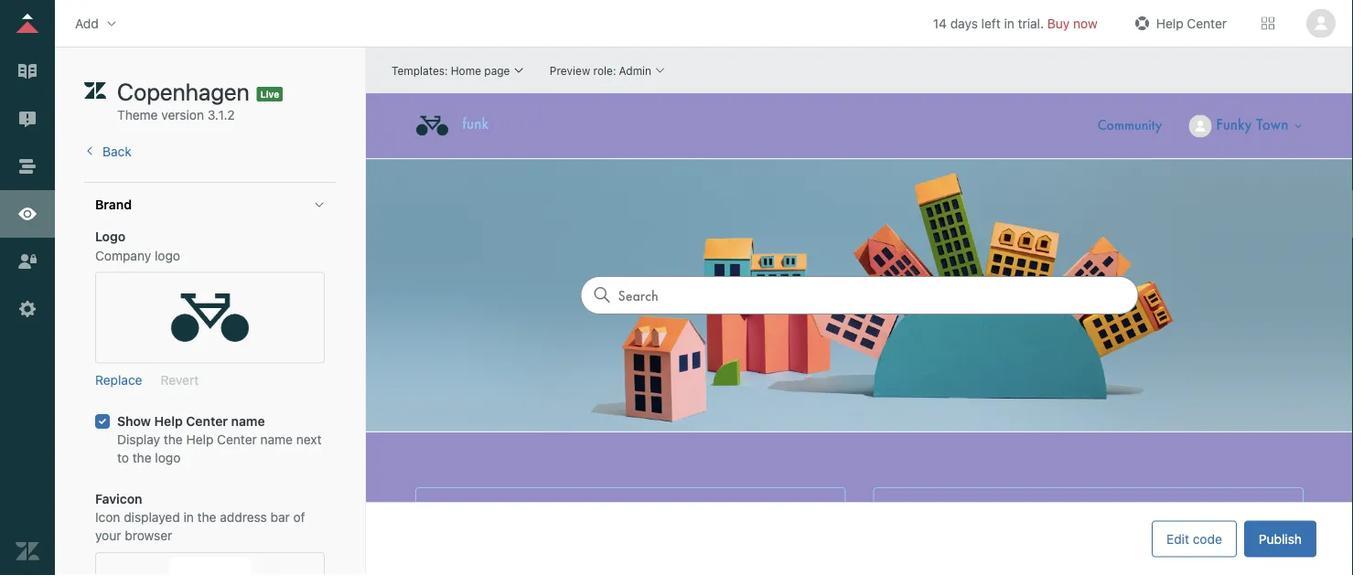 Task type: describe. For each thing, give the bounding box(es) containing it.
back link
[[84, 144, 132, 159]]

1 vertical spatial help
[[154, 414, 183, 429]]

next
[[296, 432, 322, 447]]

favicon image
[[169, 557, 251, 576]]

revert
[[161, 372, 199, 388]]

back
[[102, 144, 132, 159]]

zendesk products image
[[1262, 17, 1275, 30]]

the inside favicon icon displayed in the address bar of your browser
[[197, 510, 216, 525]]

days
[[951, 16, 978, 31]]

help inside button
[[1156, 16, 1184, 31]]

0 vertical spatial name
[[231, 414, 265, 429]]

address
[[220, 510, 267, 525]]

user permissions image
[[16, 250, 39, 274]]

1 vertical spatial center
[[186, 414, 228, 429]]

favicon
[[95, 492, 142, 507]]

show
[[117, 414, 151, 429]]

icon
[[95, 510, 120, 525]]

3.1.2
[[208, 108, 235, 123]]

revert button
[[161, 371, 199, 389]]

in for left
[[1004, 16, 1015, 31]]

replace button
[[95, 371, 142, 389]]

logo image
[[169, 277, 251, 359]]

moderate content image
[[16, 107, 39, 131]]

theme
[[117, 108, 158, 123]]

live
[[261, 89, 279, 99]]

add
[[75, 16, 99, 31]]

version
[[161, 108, 204, 123]]

logo company logo
[[95, 230, 180, 263]]

2 vertical spatial help
[[186, 432, 214, 447]]



Task type: vqa. For each thing, say whether or not it's contained in the screenshot.
"Be the first to add a theme"
no



Task type: locate. For each thing, give the bounding box(es) containing it.
1 vertical spatial logo
[[155, 450, 181, 466]]

copenhagen
[[117, 77, 250, 105]]

None button
[[1304, 9, 1339, 38]]

the right display
[[164, 432, 183, 447]]

favicon icon displayed in the address bar of your browser
[[95, 492, 305, 544]]

publish
[[1259, 532, 1302, 547]]

help center
[[1156, 16, 1227, 31]]

help
[[1156, 16, 1184, 31], [154, 414, 183, 429], [186, 432, 214, 447]]

theme type image
[[84, 77, 106, 106]]

customize design image
[[16, 202, 39, 226]]

logo
[[155, 248, 180, 263], [155, 450, 181, 466]]

in
[[1004, 16, 1015, 31], [183, 510, 194, 525]]

1 vertical spatial the
[[132, 450, 152, 466]]

center
[[1187, 16, 1227, 31], [186, 414, 228, 429], [217, 432, 257, 447]]

center down revert button
[[186, 414, 228, 429]]

publish button
[[1244, 521, 1317, 558]]

settings image
[[16, 297, 39, 321]]

displayed
[[124, 510, 180, 525]]

center inside help center button
[[1187, 16, 1227, 31]]

0 vertical spatial in
[[1004, 16, 1015, 31]]

name
[[231, 414, 265, 429], [260, 432, 293, 447]]

manage articles image
[[16, 59, 39, 83]]

theme version 3.1.2
[[117, 108, 235, 123]]

14
[[933, 16, 947, 31]]

trial.
[[1018, 16, 1044, 31]]

0 vertical spatial the
[[164, 432, 183, 447]]

arrange content image
[[16, 155, 39, 178]]

logo right the company
[[155, 248, 180, 263]]

show help center name display the help center name next to the logo
[[117, 414, 322, 466]]

1 horizontal spatial the
[[164, 432, 183, 447]]

in inside favicon icon displayed in the address bar of your browser
[[183, 510, 194, 525]]

the down display
[[132, 450, 152, 466]]

edit
[[1167, 532, 1190, 547]]

logo inside show help center name display the help center name next to the logo
[[155, 450, 181, 466]]

help right display
[[186, 432, 214, 447]]

help right now
[[1156, 16, 1184, 31]]

0 vertical spatial center
[[1187, 16, 1227, 31]]

logo inside logo company logo
[[155, 248, 180, 263]]

in right left
[[1004, 16, 1015, 31]]

0 horizontal spatial the
[[132, 450, 152, 466]]

0 horizontal spatial help
[[154, 414, 183, 429]]

2 vertical spatial center
[[217, 432, 257, 447]]

buy
[[1048, 16, 1070, 31]]

brand
[[95, 197, 132, 212]]

in right displayed
[[183, 510, 194, 525]]

0 vertical spatial logo
[[155, 248, 180, 263]]

1 horizontal spatial in
[[1004, 16, 1015, 31]]

logo down display
[[155, 450, 181, 466]]

0 vertical spatial help
[[1156, 16, 1184, 31]]

center left next
[[217, 432, 257, 447]]

edit code
[[1167, 532, 1222, 547]]

14 days left in trial. buy now
[[933, 16, 1098, 31]]

logo
[[95, 230, 126, 245]]

center left zendesk products icon
[[1187, 16, 1227, 31]]

code
[[1193, 532, 1222, 547]]

1 horizontal spatial help
[[186, 432, 214, 447]]

company
[[95, 248, 151, 263]]

Add button
[[70, 10, 124, 37]]

help right show in the bottom of the page
[[154, 414, 183, 429]]

bar
[[270, 510, 290, 525]]

2 horizontal spatial the
[[197, 510, 216, 525]]

1 vertical spatial name
[[260, 432, 293, 447]]

in for displayed
[[183, 510, 194, 525]]

zendesk image
[[16, 540, 39, 564]]

replace
[[95, 372, 142, 388]]

edit code button
[[1152, 521, 1237, 558]]

help center button
[[1125, 10, 1233, 37]]

0 horizontal spatial in
[[183, 510, 194, 525]]

left
[[982, 16, 1001, 31]]

1 vertical spatial in
[[183, 510, 194, 525]]

of
[[293, 510, 305, 525]]

brand button
[[84, 183, 336, 227]]

now
[[1074, 16, 1098, 31]]

the
[[164, 432, 183, 447], [132, 450, 152, 466], [197, 510, 216, 525]]

2 horizontal spatial help
[[1156, 16, 1184, 31]]

2 vertical spatial the
[[197, 510, 216, 525]]

browser
[[125, 529, 172, 544]]

display
[[117, 432, 160, 447]]

the left address
[[197, 510, 216, 525]]

your
[[95, 529, 121, 544]]

to
[[117, 450, 129, 466]]



